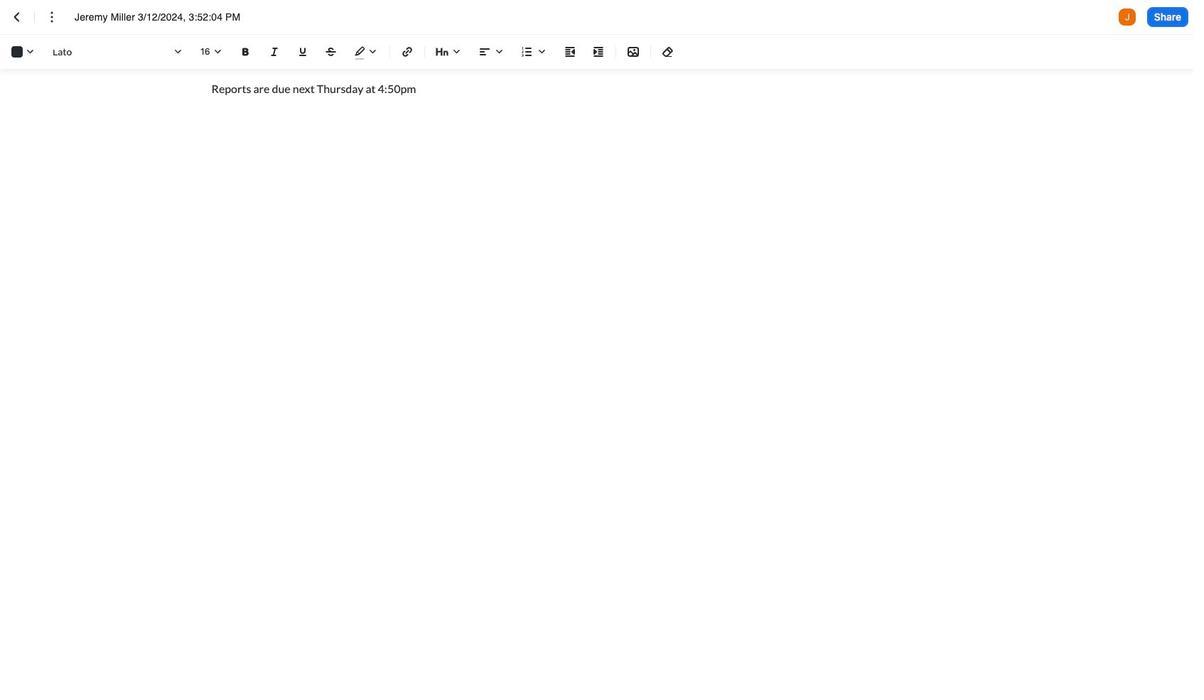 Task type: vqa. For each thing, say whether or not it's contained in the screenshot.
whiteboard
no



Task type: describe. For each thing, give the bounding box(es) containing it.
link image
[[399, 43, 416, 60]]

clear style image
[[660, 43, 677, 60]]

italic image
[[266, 43, 283, 60]]

strikethrough image
[[323, 43, 340, 60]]

underline image
[[294, 43, 311, 60]]

insert image image
[[625, 43, 642, 60]]



Task type: locate. For each thing, give the bounding box(es) containing it.
bold image
[[237, 43, 255, 60]]

jeremy miller image
[[1119, 9, 1136, 26]]

all notes image
[[9, 9, 26, 26]]

None text field
[[75, 10, 263, 24]]

more image
[[43, 9, 60, 26]]

decrease indent image
[[562, 43, 579, 60]]

increase indent image
[[590, 43, 607, 60]]



